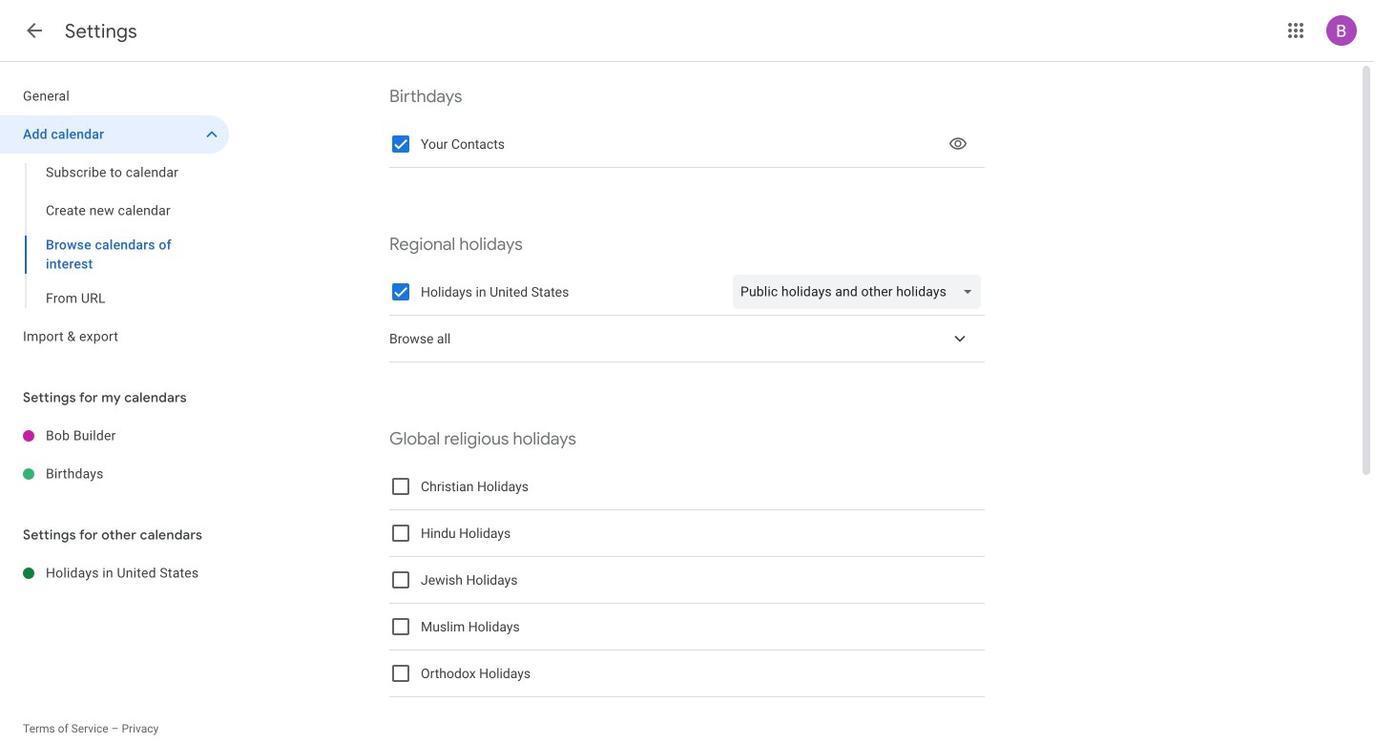 Task type: vqa. For each thing, say whether or not it's contained in the screenshot.
SEARCH FOR PEOPLE text box
no



Task type: describe. For each thing, give the bounding box(es) containing it.
bob builder tree item
[[0, 417, 229, 455]]

go back image
[[23, 19, 46, 42]]

2 tree from the top
[[0, 417, 229, 494]]

1 tree from the top
[[0, 77, 229, 356]]

birthdays tree item
[[0, 455, 229, 494]]

holidays in united states tree item
[[0, 555, 229, 593]]



Task type: locate. For each thing, give the bounding box(es) containing it.
heading
[[65, 19, 137, 43]]

1 vertical spatial tree
[[0, 417, 229, 494]]

add calendar tree item
[[0, 116, 229, 154]]

None field
[[733, 269, 989, 315]]

0 vertical spatial tree
[[0, 77, 229, 356]]

group
[[0, 154, 229, 318]]

tree
[[0, 77, 229, 356], [0, 417, 229, 494]]



